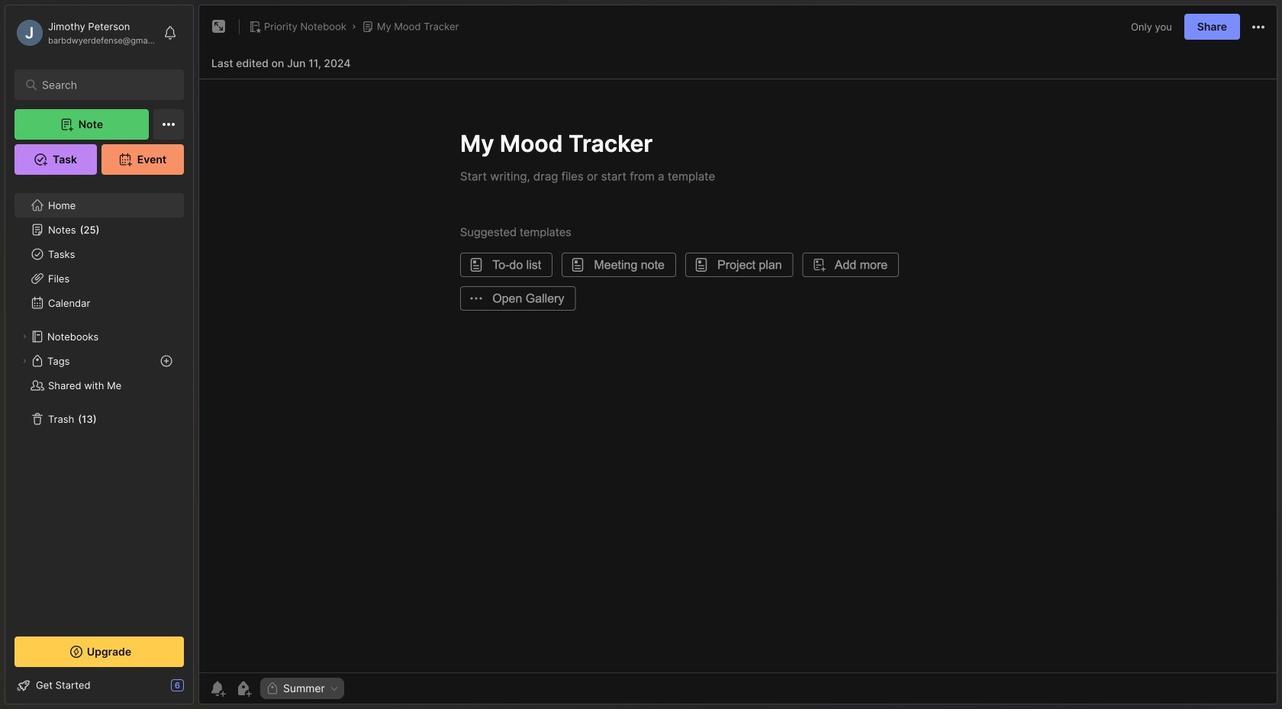 Task type: locate. For each thing, give the bounding box(es) containing it.
click to collapse image
[[193, 681, 204, 699]]

tree
[[5, 184, 193, 623]]

note window element
[[198, 5, 1278, 708]]

Note Editor text field
[[199, 79, 1277, 673]]

Search text field
[[42, 78, 164, 92]]

expand notebooks image
[[20, 332, 29, 341]]

more actions image
[[1250, 18, 1268, 36]]

None search field
[[42, 76, 164, 94]]

tree inside the main element
[[5, 184, 193, 623]]

Help and Learning task checklist field
[[5, 673, 193, 698]]



Task type: describe. For each thing, give the bounding box(es) containing it.
Summer Tag actions field
[[325, 683, 340, 694]]

add a reminder image
[[208, 679, 227, 698]]

none search field inside the main element
[[42, 76, 164, 94]]

main element
[[0, 0, 198, 709]]

add tag image
[[234, 679, 253, 698]]

expand tags image
[[20, 356, 29, 366]]

expand note image
[[210, 18, 228, 36]]

More actions field
[[1250, 17, 1268, 36]]

Account field
[[15, 18, 156, 48]]



Task type: vqa. For each thing, say whether or not it's contained in the screenshot.
SORT field
no



